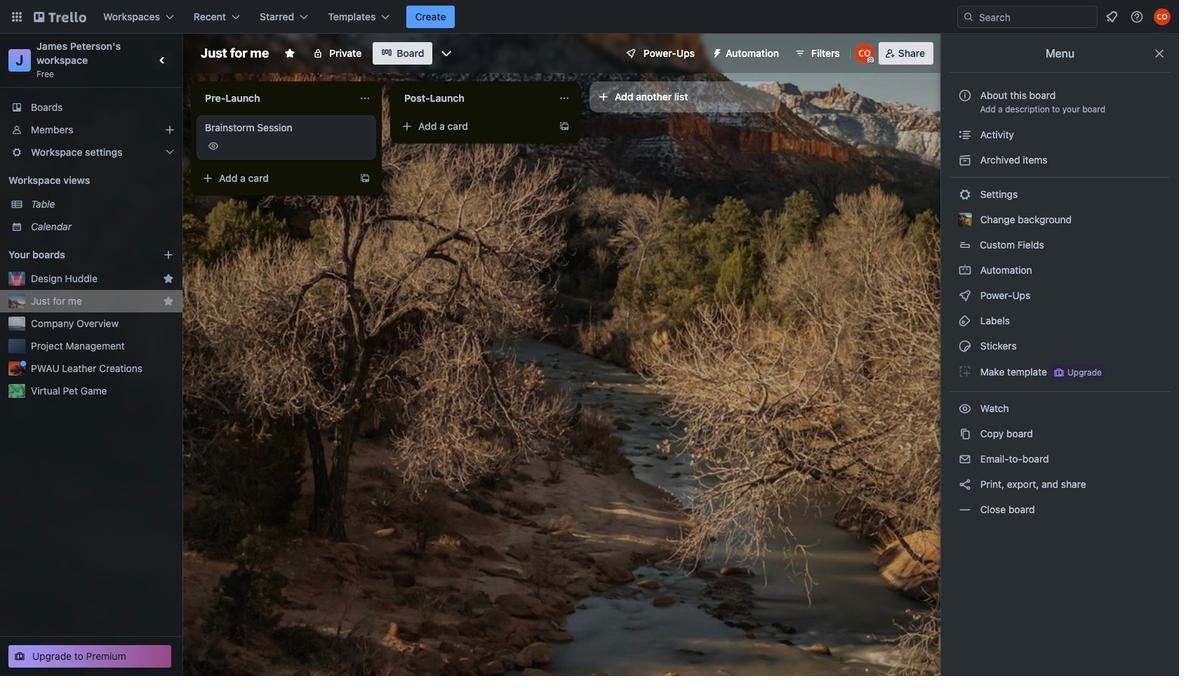 Task type: locate. For each thing, give the bounding box(es) containing it.
1 vertical spatial christina overa (christinaovera) image
[[855, 44, 875, 63]]

4 sm image from the top
[[958, 427, 972, 441]]

starred icon image
[[163, 273, 174, 284], [163, 296, 174, 307]]

sm image
[[958, 128, 972, 142], [958, 187, 972, 202], [958, 314, 972, 328], [958, 427, 972, 441], [958, 452, 972, 466], [958, 477, 972, 491]]

add board image
[[163, 249, 174, 260]]

Search field
[[975, 7, 1097, 27]]

customize views image
[[440, 46, 454, 60]]

1 sm image from the top
[[958, 128, 972, 142]]

sm image
[[706, 42, 726, 62], [958, 153, 972, 167], [958, 263, 972, 277], [958, 289, 972, 303], [958, 339, 972, 353], [958, 364, 972, 378], [958, 402, 972, 416], [958, 503, 972, 517]]

1 vertical spatial create from template… image
[[359, 173, 371, 184]]

0 vertical spatial christina overa (christinaovera) image
[[1154, 8, 1171, 25]]

primary element
[[0, 0, 1180, 34]]

1 vertical spatial starred icon image
[[163, 296, 174, 307]]

0 notifications image
[[1104, 8, 1121, 25]]

0 vertical spatial create from template… image
[[559, 121, 570, 132]]

your boards with 6 items element
[[8, 246, 142, 263]]

1 starred icon image from the top
[[163, 273, 174, 284]]

0 vertical spatial starred icon image
[[163, 273, 174, 284]]

christina overa (christinaovera) image
[[1154, 8, 1171, 25], [855, 44, 875, 63]]

None text field
[[197, 87, 354, 110], [396, 87, 553, 110], [197, 87, 354, 110], [396, 87, 553, 110]]

this member is an admin of this board. image
[[868, 57, 874, 63]]

search image
[[963, 11, 975, 22]]

1 horizontal spatial christina overa (christinaovera) image
[[1154, 8, 1171, 25]]

christina overa (christinaovera) image inside primary element
[[1154, 8, 1171, 25]]

create from template… image
[[559, 121, 570, 132], [359, 173, 371, 184]]

1 horizontal spatial create from template… image
[[559, 121, 570, 132]]



Task type: vqa. For each thing, say whether or not it's contained in the screenshot.
Board name text box
yes



Task type: describe. For each thing, give the bounding box(es) containing it.
2 starred icon image from the top
[[163, 296, 174, 307]]

open information menu image
[[1130, 10, 1144, 24]]

workspace navigation collapse icon image
[[153, 51, 173, 70]]

0 horizontal spatial create from template… image
[[359, 173, 371, 184]]

Board name text field
[[194, 42, 276, 65]]

back to home image
[[34, 6, 86, 28]]

star or unstar board image
[[285, 48, 296, 59]]

5 sm image from the top
[[958, 452, 972, 466]]

6 sm image from the top
[[958, 477, 972, 491]]

0 horizontal spatial christina overa (christinaovera) image
[[855, 44, 875, 63]]

3 sm image from the top
[[958, 314, 972, 328]]

2 sm image from the top
[[958, 187, 972, 202]]



